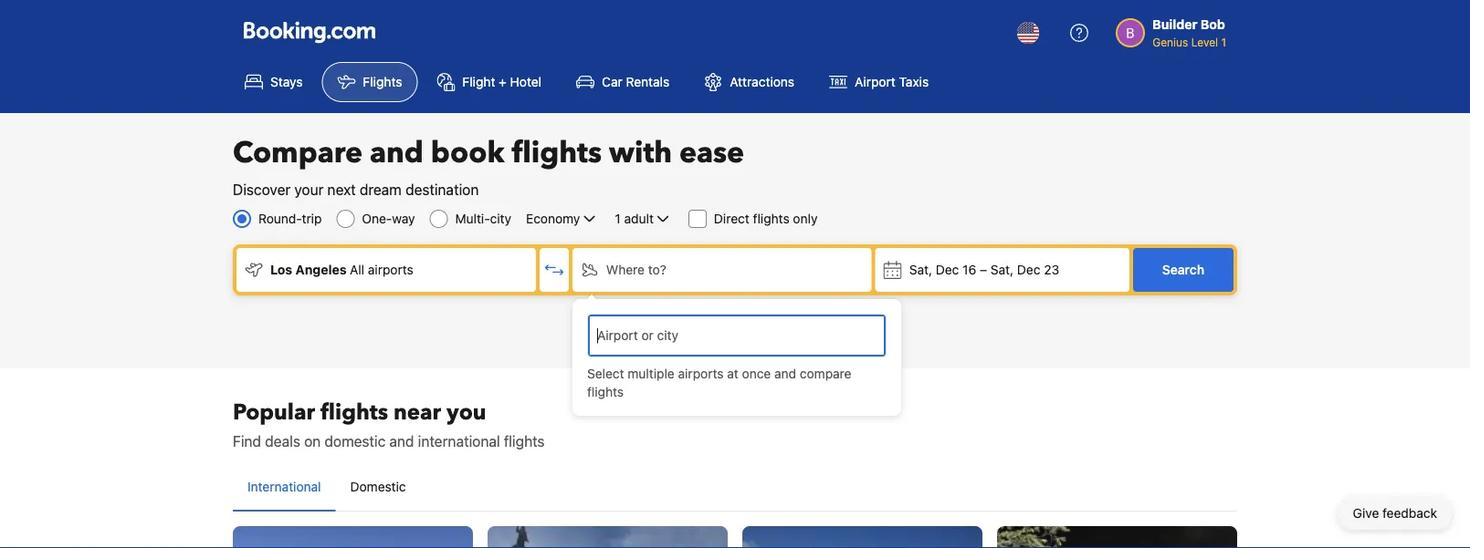Task type: locate. For each thing, give the bounding box(es) containing it.
dec
[[936, 263, 959, 278], [1017, 263, 1040, 278]]

sat, dec 16 – sat, dec 23 button
[[875, 248, 1129, 292]]

dec left 23
[[1017, 263, 1040, 278]]

multiple
[[628, 367, 675, 382]]

trip
[[302, 211, 322, 226]]

flights down select
[[587, 385, 624, 400]]

only
[[793, 211, 818, 226]]

los angeles all airports
[[270, 263, 413, 278]]

1 sat, from the left
[[909, 263, 932, 278]]

0 horizontal spatial 1
[[615, 211, 621, 226]]

sat, right –
[[991, 263, 1014, 278]]

1 vertical spatial airports
[[678, 367, 724, 382]]

airports right "all"
[[368, 263, 413, 278]]

1 horizontal spatial sat,
[[991, 263, 1014, 278]]

1 left the adult
[[615, 211, 621, 226]]

search
[[1162, 263, 1204, 278]]

2 vertical spatial and
[[389, 433, 414, 451]]

car rentals
[[602, 74, 670, 89]]

and inside "select multiple airports at once and compare flights"
[[774, 367, 796, 382]]

deals
[[265, 433, 300, 451]]

–
[[980, 263, 987, 278]]

airports inside "select multiple airports at once and compare flights"
[[678, 367, 724, 382]]

1 horizontal spatial airports
[[678, 367, 724, 382]]

city
[[490, 211, 511, 226]]

popular flights near you find deals on domestic and international flights
[[233, 398, 545, 451]]

near
[[394, 398, 441, 428]]

0 horizontal spatial sat,
[[909, 263, 932, 278]]

airports left at
[[678, 367, 724, 382]]

0 vertical spatial 1
[[1221, 36, 1226, 48]]

1 vertical spatial and
[[774, 367, 796, 382]]

sat, dec 16 – sat, dec 23
[[909, 263, 1059, 278]]

select multiple airports at once and compare flights
[[587, 367, 851, 400]]

compare
[[233, 133, 362, 173]]

level
[[1191, 36, 1218, 48]]

16
[[963, 263, 976, 278]]

angeles
[[295, 263, 347, 278]]

dec left 16
[[936, 263, 959, 278]]

flights
[[363, 74, 402, 89]]

popular
[[233, 398, 315, 428]]

discover
[[233, 181, 290, 199]]

sat,
[[909, 263, 932, 278], [991, 263, 1014, 278]]

give feedback
[[1353, 506, 1437, 521]]

1 vertical spatial 1
[[615, 211, 621, 226]]

builder
[[1152, 17, 1197, 32]]

one-
[[362, 211, 392, 226]]

1 horizontal spatial 1
[[1221, 36, 1226, 48]]

multi-city
[[455, 211, 511, 226]]

compare
[[800, 367, 851, 382]]

1 right level
[[1221, 36, 1226, 48]]

at
[[727, 367, 739, 382]]

ease
[[679, 133, 744, 173]]

flights up economy
[[512, 133, 602, 173]]

where
[[606, 263, 645, 278]]

and down near at the left bottom
[[389, 433, 414, 451]]

find
[[233, 433, 261, 451]]

0 vertical spatial and
[[370, 133, 424, 173]]

international
[[418, 433, 500, 451]]

flight + hotel
[[462, 74, 542, 89]]

car
[[602, 74, 622, 89]]

1 adult button
[[613, 208, 674, 230]]

tab list containing international
[[233, 464, 1237, 513]]

round-
[[258, 211, 302, 226]]

0 vertical spatial airports
[[368, 263, 413, 278]]

airport
[[855, 74, 896, 89]]

and inside compare and book flights with ease discover your next dream destination
[[370, 133, 424, 173]]

flights left only
[[753, 211, 790, 226]]

0 horizontal spatial dec
[[936, 263, 959, 278]]

0 horizontal spatial airports
[[368, 263, 413, 278]]

car rentals link
[[561, 62, 685, 102]]

direct
[[714, 211, 749, 226]]

search button
[[1133, 248, 1234, 292]]

1 horizontal spatial dec
[[1017, 263, 1040, 278]]

destination
[[405, 181, 479, 199]]

attractions link
[[689, 62, 810, 102]]

dream
[[360, 181, 402, 199]]

booking.com logo image
[[244, 21, 375, 43], [244, 21, 375, 43]]

where to? button
[[572, 248, 872, 292]]

2 sat, from the left
[[991, 263, 1014, 278]]

and inside popular flights near you find deals on domestic and international flights
[[389, 433, 414, 451]]

airports
[[368, 263, 413, 278], [678, 367, 724, 382]]

and right once
[[774, 367, 796, 382]]

1
[[1221, 36, 1226, 48], [615, 211, 621, 226]]

with
[[609, 133, 672, 173]]

flights
[[512, 133, 602, 173], [753, 211, 790, 226], [587, 385, 624, 400], [321, 398, 388, 428], [504, 433, 545, 451]]

sat, left 16
[[909, 263, 932, 278]]

stays
[[270, 74, 303, 89]]

international
[[247, 480, 321, 495]]

and up "dream"
[[370, 133, 424, 173]]

2 dec from the left
[[1017, 263, 1040, 278]]

and
[[370, 133, 424, 173], [774, 367, 796, 382], [389, 433, 414, 451]]

tab list
[[233, 464, 1237, 513]]

Airport or city text field
[[595, 326, 878, 346]]

domestic
[[325, 433, 386, 451]]



Task type: vqa. For each thing, say whether or not it's contained in the screenshot.
left 'Late'
no



Task type: describe. For each thing, give the bounding box(es) containing it.
domestic button
[[336, 464, 421, 511]]

economy
[[526, 211, 580, 226]]

feedback
[[1382, 506, 1437, 521]]

all
[[350, 263, 364, 278]]

flights up domestic
[[321, 398, 388, 428]]

to?
[[648, 263, 666, 278]]

airport taxis link
[[814, 62, 944, 102]]

flights right international
[[504, 433, 545, 451]]

where to?
[[606, 263, 666, 278]]

multi-
[[455, 211, 490, 226]]

next
[[327, 181, 356, 199]]

flights inside "select multiple airports at once and compare flights"
[[587, 385, 624, 400]]

1 dec from the left
[[936, 263, 959, 278]]

flight
[[462, 74, 495, 89]]

give
[[1353, 506, 1379, 521]]

flight + hotel link
[[421, 62, 557, 102]]

direct flights only
[[714, 211, 818, 226]]

23
[[1044, 263, 1059, 278]]

once
[[742, 367, 771, 382]]

1 adult
[[615, 211, 654, 226]]

hotel
[[510, 74, 542, 89]]

one-way
[[362, 211, 415, 226]]

1 inside dropdown button
[[615, 211, 621, 226]]

give feedback button
[[1338, 498, 1452, 531]]

way
[[392, 211, 415, 226]]

international button
[[233, 464, 336, 511]]

stays link
[[229, 62, 318, 102]]

your
[[294, 181, 324, 199]]

select
[[587, 367, 624, 382]]

adult
[[624, 211, 654, 226]]

genius
[[1152, 36, 1188, 48]]

los
[[270, 263, 292, 278]]

compare and book flights with ease discover your next dream destination
[[233, 133, 744, 199]]

you
[[447, 398, 486, 428]]

airport taxis
[[855, 74, 929, 89]]

rentals
[[626, 74, 670, 89]]

book
[[431, 133, 504, 173]]

bob
[[1201, 17, 1225, 32]]

1 inside the builder bob genius level 1
[[1221, 36, 1226, 48]]

on
[[304, 433, 321, 451]]

+
[[499, 74, 507, 89]]

domestic
[[350, 480, 406, 495]]

flights link
[[322, 62, 418, 102]]

round-trip
[[258, 211, 322, 226]]

taxis
[[899, 74, 929, 89]]

flights inside compare and book flights with ease discover your next dream destination
[[512, 133, 602, 173]]

builder bob genius level 1
[[1152, 17, 1226, 48]]

attractions
[[730, 74, 795, 89]]



